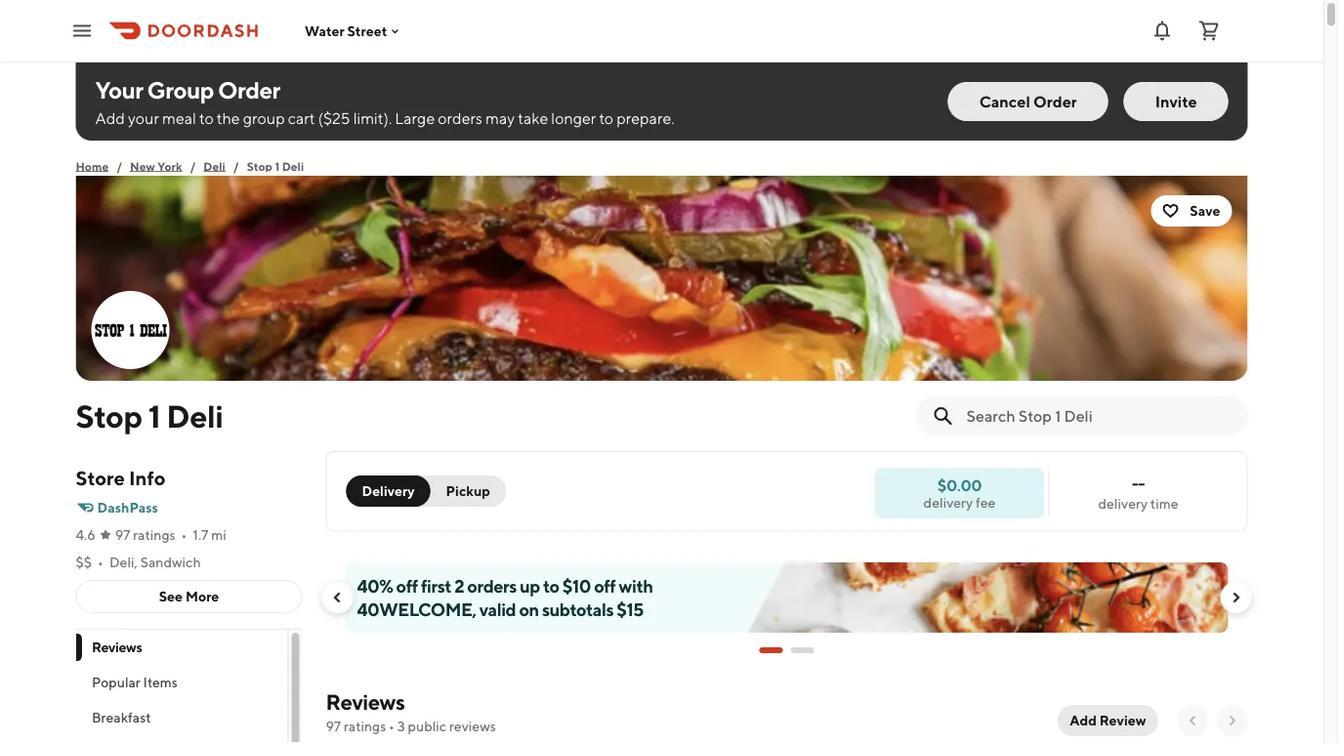 Task type: describe. For each thing, give the bounding box(es) containing it.
mi
[[211, 527, 226, 543]]

2 horizontal spatial to
[[599, 109, 614, 127]]

add inside button
[[1070, 713, 1097, 729]]

reviews for reviews 97 ratings • 3 public reviews
[[326, 690, 405, 715]]

your
[[95, 76, 143, 104]]

2
[[454, 575, 464, 596]]

york
[[158, 159, 182, 173]]

longer
[[551, 109, 596, 127]]

3 / from the left
[[233, 159, 239, 173]]

public
[[408, 718, 446, 735]]

add review button
[[1058, 705, 1158, 736]]

more
[[185, 588, 219, 605]]

1 horizontal spatial •
[[181, 527, 187, 543]]

store
[[76, 467, 125, 490]]

new york link
[[130, 156, 182, 176]]

store info
[[76, 467, 166, 490]]

$10
[[562, 575, 591, 596]]

1 vertical spatial stop
[[76, 398, 142, 434]]

fee
[[976, 494, 996, 510]]

sandwich
[[140, 554, 201, 570]]

$$ • deli, sandwich
[[76, 554, 201, 570]]

1 / from the left
[[117, 159, 122, 173]]

to for order
[[199, 109, 214, 127]]

cart
[[288, 109, 315, 127]]

on
[[519, 599, 539, 620]]

orders inside '40% off first 2 orders up to $10 off with 40welcome, valid on subtotals $15'
[[467, 575, 517, 596]]

2 / from the left
[[190, 159, 196, 173]]

next button of carousel image
[[1228, 590, 1244, 606]]

97 inside reviews 97 ratings • 3 public reviews
[[326, 718, 341, 735]]

save
[[1190, 203, 1220, 219]]

invite
[[1155, 92, 1197, 111]]

add inside your group order add your meal to the group cart ($25 limit). large orders may take longer to prepare.
[[95, 109, 125, 127]]

see
[[159, 588, 183, 605]]

group
[[147, 76, 214, 104]]

select promotional banner element
[[759, 633, 814, 668]]

may
[[485, 109, 515, 127]]

dashpass
[[97, 500, 158, 516]]

new
[[130, 159, 155, 173]]

reviews
[[449, 718, 496, 735]]

invite button
[[1124, 82, 1228, 121]]

breakfast
[[91, 710, 151, 726]]

your
[[128, 109, 159, 127]]

previous image
[[1185, 713, 1201, 729]]

the
[[217, 109, 240, 127]]

reviews for reviews
[[91, 639, 142, 655]]

delivery inside $0.00 delivery fee
[[924, 494, 973, 510]]

Pickup radio
[[419, 476, 506, 507]]

popular items button
[[76, 665, 288, 700]]

($25
[[318, 109, 350, 127]]

water street
[[305, 23, 387, 39]]

2 - from the left
[[1138, 474, 1145, 493]]

limit).
[[353, 109, 392, 127]]

popular
[[91, 674, 140, 691]]

order methods option group
[[346, 476, 506, 507]]

$0.00
[[937, 476, 982, 494]]

40% off first 2 orders up to $10 off with 40welcome, valid on subtotals $15
[[357, 575, 653, 620]]

2 off from the left
[[594, 575, 616, 596]]



Task type: vqa. For each thing, say whether or not it's contained in the screenshot.
/ to the middle
yes



Task type: locate. For each thing, give the bounding box(es) containing it.
ratings
[[133, 527, 175, 543], [344, 718, 386, 735]]

deli,
[[109, 554, 138, 570]]

next image
[[1224, 713, 1240, 729]]

40%
[[357, 575, 393, 596]]

order right cancel
[[1033, 92, 1077, 111]]

97 down reviews link
[[326, 718, 341, 735]]

take
[[518, 109, 548, 127]]

1 vertical spatial reviews
[[326, 690, 405, 715]]

1 vertical spatial 97
[[326, 718, 341, 735]]

1 horizontal spatial delivery
[[1098, 496, 1148, 512]]

your group order add your meal to the group cart ($25 limit). large orders may take longer to prepare.
[[95, 76, 675, 127]]

to
[[199, 109, 214, 127], [599, 109, 614, 127], [543, 575, 559, 596]]

stop up store
[[76, 398, 142, 434]]

to right longer
[[599, 109, 614, 127]]

street
[[347, 23, 387, 39]]

see more
[[159, 588, 219, 605]]

cancel order
[[979, 92, 1077, 111]]

1 horizontal spatial order
[[1033, 92, 1077, 111]]

1 horizontal spatial ratings
[[344, 718, 386, 735]]

to left the
[[199, 109, 214, 127]]

3
[[397, 718, 405, 735]]

subtotals
[[542, 599, 613, 620]]

0 horizontal spatial reviews
[[91, 639, 142, 655]]

0 horizontal spatial /
[[117, 159, 122, 173]]

0 horizontal spatial stop
[[76, 398, 142, 434]]

0 horizontal spatial •
[[98, 554, 103, 570]]

0 vertical spatial 97
[[115, 527, 130, 543]]

breakfast button
[[76, 700, 288, 735]]

notification bell image
[[1151, 19, 1174, 42]]

order up group
[[218, 76, 280, 104]]

orders
[[438, 109, 482, 127], [467, 575, 517, 596]]

$$
[[76, 554, 92, 570]]

1 horizontal spatial 97
[[326, 718, 341, 735]]

1.7
[[193, 527, 208, 543]]

0 vertical spatial orders
[[438, 109, 482, 127]]

-- delivery time
[[1098, 474, 1178, 512]]

cancel
[[979, 92, 1030, 111]]

/
[[117, 159, 122, 173], [190, 159, 196, 173], [233, 159, 239, 173]]

0 horizontal spatial delivery
[[924, 494, 973, 510]]

delivery left time
[[1098, 496, 1148, 512]]

pickup
[[446, 483, 490, 499]]

see more button
[[77, 581, 301, 612]]

1.7 mi
[[193, 527, 226, 543]]

delivery left fee
[[924, 494, 973, 510]]

• right $$
[[98, 554, 103, 570]]

delivery
[[362, 483, 415, 499]]

large
[[395, 109, 435, 127]]

water
[[305, 23, 344, 39]]

1 up info
[[148, 398, 160, 434]]

ratings inside reviews 97 ratings • 3 public reviews
[[344, 718, 386, 735]]

2 horizontal spatial •
[[389, 718, 395, 735]]

order inside 'cancel order' button
[[1033, 92, 1077, 111]]

reviews 97 ratings • 3 public reviews
[[326, 690, 496, 735]]

1 vertical spatial orders
[[467, 575, 517, 596]]

0 vertical spatial ratings
[[133, 527, 175, 543]]

off
[[396, 575, 418, 596], [594, 575, 616, 596]]

2 horizontal spatial /
[[233, 159, 239, 173]]

add down your
[[95, 109, 125, 127]]

Delivery radio
[[346, 476, 430, 507]]

1 horizontal spatial to
[[543, 575, 559, 596]]

water street button
[[305, 23, 403, 39]]

cancel order button
[[948, 82, 1108, 121]]

off up the 40welcome,
[[396, 575, 418, 596]]

deli
[[203, 159, 225, 173], [282, 159, 304, 173], [166, 398, 223, 434]]

review
[[1099, 713, 1146, 729]]

reviews up '3'
[[326, 690, 405, 715]]

1 horizontal spatial /
[[190, 159, 196, 173]]

0 horizontal spatial 97
[[115, 527, 130, 543]]

/ left deli link
[[190, 159, 196, 173]]

to inside '40% off first 2 orders up to $10 off with 40welcome, valid on subtotals $15'
[[543, 575, 559, 596]]

0 vertical spatial 1
[[275, 159, 280, 173]]

up
[[520, 575, 540, 596]]

97 up deli,
[[115, 527, 130, 543]]

1 - from the left
[[1132, 474, 1138, 493]]

1 horizontal spatial reviews
[[326, 690, 405, 715]]

0 vertical spatial •
[[181, 527, 187, 543]]

1 vertical spatial ratings
[[344, 718, 386, 735]]

$0.00 delivery fee
[[924, 476, 996, 510]]

0 vertical spatial add
[[95, 109, 125, 127]]

0 horizontal spatial order
[[218, 76, 280, 104]]

order
[[218, 76, 280, 104], [1033, 92, 1077, 111]]

0 horizontal spatial ratings
[[133, 527, 175, 543]]

popular items
[[91, 674, 177, 691]]

save button
[[1151, 195, 1232, 227]]

1 horizontal spatial stop
[[247, 159, 272, 173]]

1 vertical spatial •
[[98, 554, 103, 570]]

deli link
[[203, 156, 225, 176]]

/ left new
[[117, 159, 122, 173]]

1 off from the left
[[396, 575, 418, 596]]

1 horizontal spatial off
[[594, 575, 616, 596]]

•
[[181, 527, 187, 543], [98, 554, 103, 570], [389, 718, 395, 735]]

delivery
[[924, 494, 973, 510], [1098, 496, 1148, 512]]

to for first
[[543, 575, 559, 596]]

• left '3'
[[389, 718, 395, 735]]

stop 1 deli
[[76, 398, 223, 434]]

stop right deli link
[[247, 159, 272, 173]]

add left review
[[1070, 713, 1097, 729]]

order inside your group order add your meal to the group cart ($25 limit). large orders may take longer to prepare.
[[218, 76, 280, 104]]

1 vertical spatial 1
[[148, 398, 160, 434]]

delivery inside "-- delivery time"
[[1098, 496, 1148, 512]]

reviews link
[[326, 690, 405, 715]]

previous button of carousel image
[[330, 590, 345, 606]]

home / new york / deli / stop 1 deli
[[76, 159, 304, 173]]

reviews inside reviews 97 ratings • 3 public reviews
[[326, 690, 405, 715]]

home link
[[76, 156, 109, 176]]

$15
[[617, 599, 644, 620]]

home
[[76, 159, 109, 173]]

meal
[[162, 109, 196, 127]]

-
[[1132, 474, 1138, 493], [1138, 474, 1145, 493]]

with
[[619, 575, 653, 596]]

orders left "may"
[[438, 109, 482, 127]]

valid
[[479, 599, 516, 620]]

add
[[95, 109, 125, 127], [1070, 713, 1097, 729]]

1 horizontal spatial add
[[1070, 713, 1097, 729]]

• inside reviews 97 ratings • 3 public reviews
[[389, 718, 395, 735]]

reviews
[[91, 639, 142, 655], [326, 690, 405, 715]]

ratings down reviews link
[[344, 718, 386, 735]]

add review
[[1070, 713, 1146, 729]]

orders up valid
[[467, 575, 517, 596]]

time
[[1150, 496, 1178, 512]]

40welcome,
[[357, 599, 476, 620]]

open menu image
[[70, 19, 94, 42]]

4.6
[[76, 527, 96, 543]]

1 vertical spatial add
[[1070, 713, 1097, 729]]

0 horizontal spatial add
[[95, 109, 125, 127]]

items
[[143, 674, 177, 691]]

0 items, open order cart image
[[1197, 19, 1221, 42]]

1 down group
[[275, 159, 280, 173]]

97
[[115, 527, 130, 543], [326, 718, 341, 735]]

0 vertical spatial stop
[[247, 159, 272, 173]]

stop 1 deli image
[[76, 176, 1248, 381], [93, 293, 168, 367]]

0 vertical spatial reviews
[[91, 639, 142, 655]]

stop
[[247, 159, 272, 173], [76, 398, 142, 434]]

reviews up the popular
[[91, 639, 142, 655]]

Item Search search field
[[966, 405, 1232, 427]]

to right up
[[543, 575, 559, 596]]

2 vertical spatial •
[[389, 718, 395, 735]]

orders inside your group order add your meal to the group cart ($25 limit). large orders may take longer to prepare.
[[438, 109, 482, 127]]

0 horizontal spatial off
[[396, 575, 418, 596]]

1
[[275, 159, 280, 173], [148, 398, 160, 434]]

• left '1.7'
[[181, 527, 187, 543]]

prepare.
[[616, 109, 675, 127]]

info
[[129, 467, 166, 490]]

0 horizontal spatial to
[[199, 109, 214, 127]]

97 ratings •
[[115, 527, 187, 543]]

off right $10
[[594, 575, 616, 596]]

group
[[243, 109, 285, 127]]

first
[[421, 575, 451, 596]]

1 horizontal spatial 1
[[275, 159, 280, 173]]

0 horizontal spatial 1
[[148, 398, 160, 434]]

ratings up $$ • deli, sandwich
[[133, 527, 175, 543]]

/ right deli link
[[233, 159, 239, 173]]



